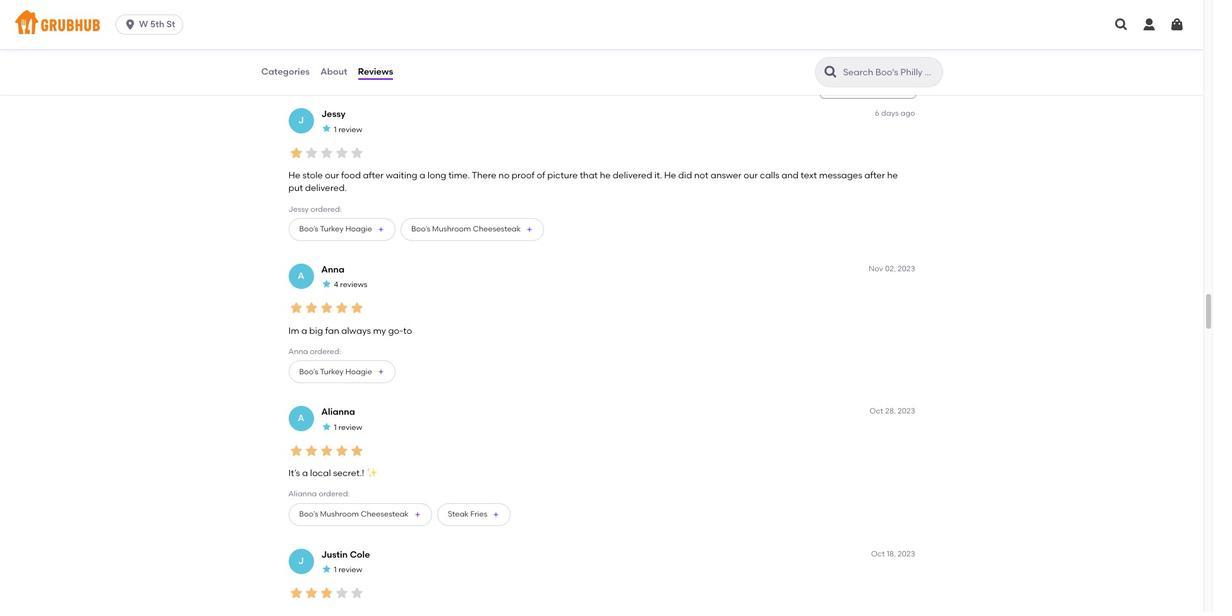 Task type: locate. For each thing, give the bounding box(es) containing it.
1 vertical spatial 1 review
[[334, 423, 362, 432]]

review for alianna
[[339, 423, 362, 432]]

1 vertical spatial ordered:
[[310, 347, 341, 356]]

0 vertical spatial hoagie
[[346, 225, 372, 233]]

6 days ago
[[876, 109, 916, 118]]

boo's turkey hoagie for plus icon associated with second the boo's turkey hoagie button
[[299, 367, 372, 376]]

0 horizontal spatial jessy
[[289, 205, 309, 213]]

and
[[782, 170, 799, 181]]

6
[[876, 109, 880, 118]]

about
[[321, 66, 347, 77]]

2 vertical spatial a
[[302, 468, 308, 479]]

2 j from the top
[[298, 556, 304, 566]]

28,
[[886, 407, 896, 416]]

1 vertical spatial boo's mushroom cheesesteak
[[299, 510, 409, 519]]

3 review from the top
[[339, 565, 362, 574]]

0 vertical spatial 1 review
[[334, 125, 362, 134]]

hoagie
[[346, 225, 372, 233], [346, 367, 372, 376]]

0 vertical spatial a
[[298, 270, 305, 281]]

2 turkey from the top
[[320, 367, 344, 376]]

2 vertical spatial review
[[339, 565, 362, 574]]

categories
[[261, 66, 310, 77]]

jessy for jessy
[[322, 109, 346, 120]]

anna ordered:
[[289, 347, 341, 356]]

our left calls
[[744, 170, 758, 181]]

j down "categories" button
[[298, 115, 304, 126]]

oct
[[870, 407, 884, 416], [872, 549, 885, 558]]

1 for alianna
[[334, 423, 337, 432]]

there
[[472, 170, 497, 181]]

after right messages
[[865, 170, 886, 181]]

a right im
[[302, 325, 307, 336]]

0 vertical spatial oct
[[870, 407, 884, 416]]

1 vertical spatial mushroom
[[320, 510, 359, 519]]

boo's mushroom cheesesteak button up cole
[[289, 503, 432, 526]]

1 vertical spatial cheesesteak
[[361, 510, 409, 519]]

1 horizontal spatial he
[[665, 170, 677, 181]]

boo's turkey hoagie button down anna ordered:
[[289, 361, 396, 383]]

alianna ordered:
[[289, 490, 350, 499]]

0 horizontal spatial after
[[363, 170, 384, 181]]

2 after from the left
[[865, 170, 886, 181]]

ordered: down delivered.
[[311, 205, 342, 213]]

1 a from the top
[[298, 270, 305, 281]]

1 vertical spatial alianna
[[289, 490, 317, 499]]

18,
[[887, 549, 896, 558]]

4 reviews
[[334, 280, 368, 289]]

0 vertical spatial boo's turkey hoagie
[[299, 225, 372, 233]]

1 review up secret.!
[[334, 423, 362, 432]]

did
[[679, 170, 693, 181]]

2 review from the top
[[339, 423, 362, 432]]

j for jessy
[[298, 115, 304, 126]]

ordered: down it's a local secret.! ✨
[[319, 490, 350, 499]]

not
[[695, 170, 709, 181]]

ordered: for our
[[311, 205, 342, 213]]

a inside he stole our food after waiting a long time. there no proof of picture that he delivered it. he did not answer our calls and text messages after he put delivered.
[[420, 170, 426, 181]]

0 vertical spatial j
[[298, 115, 304, 126]]

0 vertical spatial 1
[[334, 125, 337, 134]]

alianna
[[322, 407, 355, 417], [289, 490, 317, 499]]

0 horizontal spatial svg image
[[124, 18, 137, 31]]

a
[[298, 270, 305, 281], [298, 413, 305, 424]]

j
[[298, 115, 304, 126], [298, 556, 304, 566]]

0 vertical spatial turkey
[[320, 225, 344, 233]]

review
[[339, 125, 362, 134], [339, 423, 362, 432], [339, 565, 362, 574]]

0 horizontal spatial he
[[600, 170, 611, 181]]

0 horizontal spatial alianna
[[289, 490, 317, 499]]

mushroom down alianna ordered:
[[320, 510, 359, 519]]

2 vertical spatial 1 review
[[334, 565, 362, 574]]

2 horizontal spatial svg image
[[1170, 17, 1185, 32]]

oct left 28,
[[870, 407, 884, 416]]

jessy down put
[[289, 205, 309, 213]]

w
[[139, 19, 148, 30]]

0 vertical spatial anna
[[322, 264, 345, 275]]

1 horizontal spatial after
[[865, 170, 886, 181]]

boo's turkey hoagie down jessy ordered:
[[299, 225, 372, 233]]

plus icon image for the bottommost boo's mushroom cheesesteak button
[[414, 511, 421, 518]]

0 vertical spatial alianna
[[322, 407, 355, 417]]

calls
[[760, 170, 780, 181]]

1 j from the top
[[298, 115, 304, 126]]

1 after from the left
[[363, 170, 384, 181]]

alianna for alianna
[[322, 407, 355, 417]]

1 review down justin cole
[[334, 565, 362, 574]]

plus icon image
[[377, 226, 385, 233], [526, 226, 534, 233], [377, 368, 385, 376], [414, 511, 421, 518], [493, 511, 500, 518]]

boo's mushroom cheesesteak button down there at top
[[401, 218, 544, 241]]

✨
[[367, 468, 378, 479]]

2023 right the 18,
[[898, 549, 916, 558]]

stole
[[303, 170, 323, 181]]

plus icon image for steak fries button
[[493, 511, 500, 518]]

im a big fan always my go-to
[[289, 325, 412, 336]]

j left "justin"
[[298, 556, 304, 566]]

1 review from the top
[[339, 125, 362, 134]]

order
[[416, 32, 436, 41]]

2 2023 from the top
[[898, 407, 916, 416]]

boo's mushroom cheesesteak
[[412, 225, 521, 233], [299, 510, 409, 519]]

1 1 from the top
[[334, 125, 337, 134]]

1 down about button
[[334, 125, 337, 134]]

1 horizontal spatial our
[[744, 170, 758, 181]]

1 review up the food
[[334, 125, 362, 134]]

1 vertical spatial anna
[[289, 347, 308, 356]]

2 he from the left
[[665, 170, 677, 181]]

ordered: for big
[[310, 347, 341, 356]]

about button
[[320, 49, 348, 95]]

oct 18, 2023
[[872, 549, 916, 558]]

1 vertical spatial j
[[298, 556, 304, 566]]

he up put
[[289, 170, 301, 181]]

secret.!
[[333, 468, 364, 479]]

Search Boo's Philly Cheesesteaks (Silverlake) search field
[[842, 66, 939, 78]]

1 horizontal spatial he
[[888, 170, 899, 181]]

jessy ordered:
[[289, 205, 342, 213]]

boo's mushroom cheesesteak down alianna ordered:
[[299, 510, 409, 519]]

boo's turkey hoagie down anna ordered:
[[299, 367, 372, 376]]

cheesesteak down ✨
[[361, 510, 409, 519]]

1 turkey from the top
[[320, 225, 344, 233]]

review for jessy
[[339, 125, 362, 134]]

he
[[289, 170, 301, 181], [665, 170, 677, 181]]

turkey down jessy ordered:
[[320, 225, 344, 233]]

3 1 from the top
[[334, 565, 337, 574]]

a right it's
[[302, 468, 308, 479]]

a
[[420, 170, 426, 181], [302, 325, 307, 336], [302, 468, 308, 479]]

boo's turkey hoagie button
[[289, 218, 396, 241], [289, 361, 396, 383]]

0 vertical spatial a
[[420, 170, 426, 181]]

alianna up it's a local secret.! ✨
[[322, 407, 355, 417]]

jessy
[[322, 109, 346, 120], [289, 205, 309, 213]]

0 vertical spatial mushroom
[[432, 225, 471, 233]]

anna for anna
[[322, 264, 345, 275]]

2 1 review from the top
[[334, 423, 362, 432]]

anna down im
[[289, 347, 308, 356]]

2023 right 02,
[[898, 264, 916, 273]]

it's
[[289, 468, 300, 479]]

time.
[[449, 170, 470, 181]]

1 2023 from the top
[[898, 264, 916, 273]]

2 a from the top
[[298, 413, 305, 424]]

boo's down long
[[412, 225, 431, 233]]

jessy down about button
[[322, 109, 346, 120]]

1 vertical spatial boo's turkey hoagie
[[299, 367, 372, 376]]

fan
[[325, 325, 340, 336]]

1 vertical spatial turkey
[[320, 367, 344, 376]]

boo's mushroom cheesesteak down time.
[[412, 225, 521, 233]]

after
[[363, 170, 384, 181], [865, 170, 886, 181]]

on
[[356, 20, 367, 28]]

turkey down anna ordered:
[[320, 367, 344, 376]]

ordered: down fan
[[310, 347, 341, 356]]

1 horizontal spatial alianna
[[322, 407, 355, 417]]

1 vertical spatial 1
[[334, 423, 337, 432]]

boo's down jessy ordered:
[[299, 225, 318, 233]]

0 vertical spatial cheesesteak
[[473, 225, 521, 233]]

3 1 review from the top
[[334, 565, 362, 574]]

star icon image
[[322, 123, 332, 134], [289, 145, 304, 160], [304, 145, 319, 160], [319, 145, 334, 160], [334, 145, 349, 160], [349, 145, 364, 160], [322, 279, 332, 289], [289, 301, 304, 316], [304, 301, 319, 316], [319, 301, 334, 316], [334, 301, 349, 316], [349, 301, 364, 316], [322, 421, 332, 432], [289, 443, 304, 458], [304, 443, 319, 458], [319, 443, 334, 458], [334, 443, 349, 458], [349, 443, 364, 458], [322, 564, 332, 574], [289, 586, 304, 601], [304, 586, 319, 601], [319, 586, 334, 601], [334, 586, 349, 601], [349, 586, 364, 601]]

1 vertical spatial jessy
[[289, 205, 309, 213]]

hoagie down always
[[346, 367, 372, 376]]

1 vertical spatial review
[[339, 423, 362, 432]]

review up secret.!
[[339, 423, 362, 432]]

1 up it's a local secret.! ✨
[[334, 423, 337, 432]]

he right messages
[[888, 170, 899, 181]]

2 vertical spatial 2023
[[898, 549, 916, 558]]

mushroom
[[432, 225, 471, 233], [320, 510, 359, 519]]

boo's down alianna ordered:
[[299, 510, 318, 519]]

turkey
[[320, 225, 344, 233], [320, 367, 344, 376]]

1 review
[[334, 125, 362, 134], [334, 423, 362, 432], [334, 565, 362, 574]]

2023 for it's a local secret.! ✨
[[898, 407, 916, 416]]

0 horizontal spatial he
[[289, 170, 301, 181]]

1 vertical spatial a
[[302, 325, 307, 336]]

svg image inside w 5th st button
[[124, 18, 137, 31]]

2 1 from the top
[[334, 423, 337, 432]]

he
[[600, 170, 611, 181], [888, 170, 899, 181]]

2 hoagie from the top
[[346, 367, 372, 376]]

1 horizontal spatial svg image
[[1142, 17, 1158, 32]]

0 horizontal spatial boo's mushroom cheesesteak
[[299, 510, 409, 519]]

alianna down it's
[[289, 490, 317, 499]]

our
[[325, 170, 339, 181], [744, 170, 758, 181]]

cheesesteak
[[473, 225, 521, 233], [361, 510, 409, 519]]

1
[[334, 125, 337, 134], [334, 423, 337, 432], [334, 565, 337, 574]]

4
[[334, 280, 339, 289]]

a left long
[[420, 170, 426, 181]]

1 boo's turkey hoagie from the top
[[299, 225, 372, 233]]

local
[[310, 468, 331, 479]]

2023 for im a big fan always my go-to
[[898, 264, 916, 273]]

1 horizontal spatial anna
[[322, 264, 345, 275]]

0 horizontal spatial mushroom
[[320, 510, 359, 519]]

1 vertical spatial hoagie
[[346, 367, 372, 376]]

cheesesteak down no
[[473, 225, 521, 233]]

1 horizontal spatial jessy
[[322, 109, 346, 120]]

anna
[[322, 264, 345, 275], [289, 347, 308, 356]]

he right that
[[600, 170, 611, 181]]

1 vertical spatial oct
[[872, 549, 885, 558]]

boo's mushroom cheesesteak button
[[401, 218, 544, 241], [289, 503, 432, 526]]

our up delivered.
[[325, 170, 339, 181]]

2 boo's turkey hoagie from the top
[[299, 367, 372, 376]]

categories button
[[261, 49, 311, 95]]

a left 4
[[298, 270, 305, 281]]

review up the food
[[339, 125, 362, 134]]

0 horizontal spatial our
[[325, 170, 339, 181]]

oct for alianna
[[870, 407, 884, 416]]

0 vertical spatial jessy
[[322, 109, 346, 120]]

oct left the 18,
[[872, 549, 885, 558]]

mushroom down time.
[[432, 225, 471, 233]]

1 hoagie from the top
[[346, 225, 372, 233]]

he stole our food after waiting a long time. there no proof of picture that he delivered it. he did not answer our calls and text messages after he put delivered.
[[289, 170, 899, 194]]

main navigation navigation
[[0, 0, 1204, 49]]

a up it's
[[298, 413, 305, 424]]

2023 right 28,
[[898, 407, 916, 416]]

ordered:
[[311, 205, 342, 213], [310, 347, 341, 356], [319, 490, 350, 499]]

0 horizontal spatial anna
[[289, 347, 308, 356]]

after right the food
[[363, 170, 384, 181]]

boo's mushroom cheesesteak for the bottommost boo's mushroom cheesesteak button's plus icon
[[299, 510, 409, 519]]

turkey for second the boo's turkey hoagie button
[[320, 367, 344, 376]]

boo's turkey hoagie button down jessy ordered:
[[289, 218, 396, 241]]

anna for anna ordered:
[[289, 347, 308, 356]]

0 horizontal spatial cheesesteak
[[361, 510, 409, 519]]

a for alianna
[[298, 413, 305, 424]]

1 down "justin"
[[334, 565, 337, 574]]

1 our from the left
[[325, 170, 339, 181]]

0 vertical spatial review
[[339, 125, 362, 134]]

go-
[[389, 325, 404, 336]]

0 vertical spatial boo's mushroom cheesesteak button
[[401, 218, 544, 241]]

02,
[[886, 264, 896, 273]]

2 vertical spatial ordered:
[[319, 490, 350, 499]]

time
[[369, 20, 385, 28]]

plus icon image inside steak fries button
[[493, 511, 500, 518]]

0 vertical spatial 2023
[[898, 264, 916, 273]]

0 vertical spatial boo's mushroom cheesesteak
[[412, 225, 521, 233]]

5th
[[150, 19, 164, 30]]

review down justin cole
[[339, 565, 362, 574]]

anna up 4
[[322, 264, 345, 275]]

1 vertical spatial 2023
[[898, 407, 916, 416]]

2 boo's turkey hoagie button from the top
[[289, 361, 396, 383]]

1 vertical spatial a
[[298, 413, 305, 424]]

1 1 review from the top
[[334, 125, 362, 134]]

svg image
[[1142, 17, 1158, 32], [1170, 17, 1185, 32], [124, 18, 137, 31]]

1 vertical spatial boo's turkey hoagie button
[[289, 361, 396, 383]]

0 vertical spatial ordered:
[[311, 205, 342, 213]]

1 horizontal spatial mushroom
[[432, 225, 471, 233]]

2 vertical spatial 1
[[334, 565, 337, 574]]

food
[[341, 170, 361, 181]]

he right it.
[[665, 170, 677, 181]]

jessy for jessy ordered:
[[289, 205, 309, 213]]

boo's
[[299, 225, 318, 233], [412, 225, 431, 233], [299, 367, 318, 376], [299, 510, 318, 519]]

0 vertical spatial boo's turkey hoagie button
[[289, 218, 396, 241]]

reviews
[[340, 280, 368, 289]]

plus icon image for 2nd the boo's turkey hoagie button from the bottom of the page
[[377, 226, 385, 233]]

2023
[[898, 264, 916, 273], [898, 407, 916, 416], [898, 549, 916, 558]]

hoagie down delivered.
[[346, 225, 372, 233]]

1 horizontal spatial boo's mushroom cheesesteak
[[412, 225, 521, 233]]



Task type: describe. For each thing, give the bounding box(es) containing it.
justin cole
[[322, 549, 370, 560]]

2 he from the left
[[888, 170, 899, 181]]

turkey for 2nd the boo's turkey hoagie button from the bottom of the page
[[320, 225, 344, 233]]

delivery
[[356, 32, 385, 41]]

1 review for jessy
[[334, 125, 362, 134]]

ago
[[901, 109, 916, 118]]

nov 02, 2023
[[869, 264, 916, 273]]

reviews button
[[358, 49, 394, 95]]

boo's turkey hoagie for plus icon for 2nd the boo's turkey hoagie button from the bottom of the page
[[299, 225, 372, 233]]

3 2023 from the top
[[898, 549, 916, 558]]

1 he from the left
[[289, 170, 301, 181]]

fries
[[471, 510, 488, 519]]

a for anna
[[298, 270, 305, 281]]

messages
[[820, 170, 863, 181]]

a for anna
[[302, 325, 307, 336]]

picture
[[548, 170, 578, 181]]

steak
[[448, 510, 469, 519]]

correct
[[416, 20, 444, 28]]

svg image
[[1115, 17, 1130, 32]]

1 he from the left
[[600, 170, 611, 181]]

cole
[[350, 549, 370, 560]]

j for justin cole
[[298, 556, 304, 566]]

plus icon image for topmost boo's mushroom cheesesteak button
[[526, 226, 534, 233]]

oct for justin cole
[[872, 549, 885, 558]]

st
[[167, 19, 175, 30]]

oct 28, 2023
[[870, 407, 916, 416]]

delivered
[[613, 170, 653, 181]]

1 for jessy
[[334, 125, 337, 134]]

2 our from the left
[[744, 170, 758, 181]]

to
[[404, 325, 412, 336]]

boo's down anna ordered:
[[299, 367, 318, 376]]

of
[[537, 170, 546, 181]]

delivered.
[[305, 183, 347, 194]]

search icon image
[[824, 64, 839, 80]]

reviews
[[358, 66, 393, 77]]

that
[[580, 170, 598, 181]]

always
[[342, 325, 371, 336]]

review for justin cole
[[339, 565, 362, 574]]

it's a local secret.! ✨
[[289, 468, 378, 479]]

big
[[310, 325, 323, 336]]

it.
[[655, 170, 663, 181]]

1 for justin cole
[[334, 565, 337, 574]]

1 horizontal spatial cheesesteak
[[473, 225, 521, 233]]

a for alianna
[[302, 468, 308, 479]]

w 5th st
[[139, 19, 175, 30]]

1 boo's turkey hoagie button from the top
[[289, 218, 396, 241]]

1 review for alianna
[[334, 423, 362, 432]]

boo's mushroom cheesesteak for topmost boo's mushroom cheesesteak button plus icon
[[412, 225, 521, 233]]

on time delivery
[[356, 20, 385, 41]]

plus icon image for second the boo's turkey hoagie button
[[377, 368, 385, 376]]

waiting
[[386, 170, 418, 181]]

proof
[[512, 170, 535, 181]]

nov
[[869, 264, 884, 273]]

1 vertical spatial boo's mushroom cheesesteak button
[[289, 503, 432, 526]]

text
[[801, 170, 818, 181]]

alianna for alianna ordered:
[[289, 490, 317, 499]]

no
[[499, 170, 510, 181]]

steak fries
[[448, 510, 488, 519]]

days
[[882, 109, 899, 118]]

correct order
[[416, 20, 444, 41]]

put
[[289, 183, 303, 194]]

ordered: for local
[[319, 490, 350, 499]]

long
[[428, 170, 447, 181]]

my
[[373, 325, 386, 336]]

steak fries button
[[437, 503, 511, 526]]

1 review for justin cole
[[334, 565, 362, 574]]

im
[[289, 325, 299, 336]]

justin
[[322, 549, 348, 560]]

answer
[[711, 170, 742, 181]]

w 5th st button
[[116, 15, 189, 35]]



Task type: vqa. For each thing, say whether or not it's contained in the screenshot.
1st Select from the right
no



